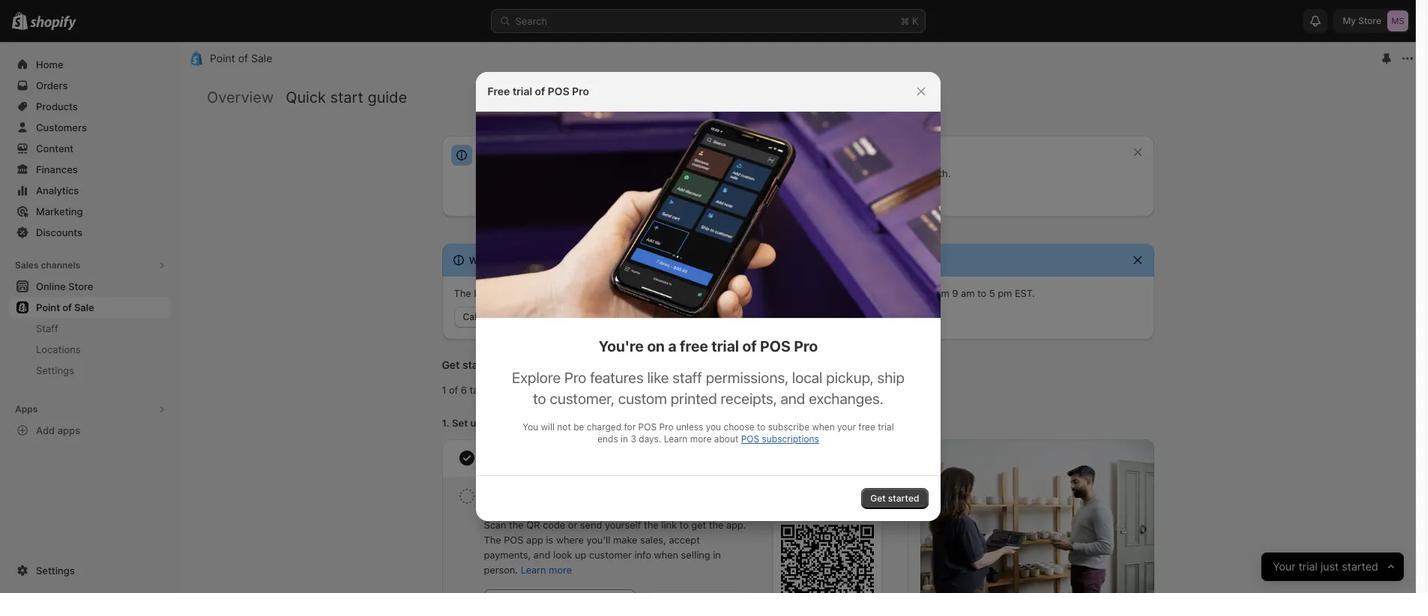 Task type: vqa. For each thing, say whether or not it's contained in the screenshot.
My Store
no



Task type: describe. For each thing, give the bounding box(es) containing it.
staff
[[36, 322, 58, 334]]

get started
[[871, 493, 920, 504]]

home link
[[9, 54, 171, 75]]

quick start guide
[[286, 88, 407, 106]]

guide
[[368, 88, 407, 106]]

pos
[[548, 85, 570, 97]]

1 horizontal spatial point of sale
[[210, 52, 272, 64]]

discounts link
[[9, 222, 171, 243]]

locations
[[36, 343, 81, 355]]

0 vertical spatial sale
[[251, 52, 272, 64]]

start
[[330, 88, 364, 106]]

shopify image
[[30, 16, 77, 31]]

apps button
[[9, 399, 171, 420]]

2 settings from the top
[[36, 565, 75, 577]]

0 horizontal spatial of
[[62, 301, 72, 313]]

0 horizontal spatial point of sale link
[[9, 297, 171, 318]]

staff link
[[9, 318, 171, 339]]

apps
[[15, 403, 38, 415]]

sales channels button
[[9, 255, 171, 276]]

free trial of pos pro
[[488, 85, 589, 97]]

1 horizontal spatial of
[[238, 52, 248, 64]]

pro
[[572, 85, 589, 97]]

discounts
[[36, 226, 82, 238]]

1 horizontal spatial point of sale link
[[210, 52, 272, 64]]

⌘ k
[[901, 15, 919, 27]]

search
[[516, 15, 548, 27]]

locations link
[[9, 339, 171, 360]]

1 settings from the top
[[36, 364, 74, 376]]

2 settings link from the top
[[9, 560, 171, 581]]



Task type: locate. For each thing, give the bounding box(es) containing it.
settings
[[36, 364, 74, 376], [36, 565, 75, 577]]

0 vertical spatial point of sale link
[[210, 52, 272, 64]]

0 vertical spatial point
[[210, 52, 235, 64]]

1 settings link from the top
[[9, 360, 171, 381]]

home
[[36, 58, 63, 70]]

point up staff
[[36, 301, 60, 313]]

point of sale up overview
[[210, 52, 272, 64]]

icon for point of sale image
[[189, 51, 204, 66]]

0 vertical spatial of
[[238, 52, 248, 64]]

of
[[238, 52, 248, 64], [535, 85, 545, 97], [62, 301, 72, 313]]

of up staff link on the bottom left of page
[[62, 301, 72, 313]]

get
[[871, 493, 886, 504]]

channels
[[41, 259, 80, 271]]

settings link
[[9, 360, 171, 381], [9, 560, 171, 581]]

free
[[488, 85, 510, 97]]

started
[[888, 493, 920, 504]]

⌘
[[901, 15, 910, 27]]

point of sale link
[[210, 52, 272, 64], [9, 297, 171, 318]]

0 horizontal spatial point of sale
[[36, 301, 94, 313]]

0 vertical spatial point of sale
[[210, 52, 272, 64]]

1 vertical spatial point of sale link
[[9, 297, 171, 318]]

sales
[[15, 259, 39, 271]]

1 vertical spatial point
[[36, 301, 60, 313]]

1 vertical spatial point of sale
[[36, 301, 94, 313]]

sales channels
[[15, 259, 80, 271]]

point
[[210, 52, 235, 64], [36, 301, 60, 313]]

1 vertical spatial of
[[535, 85, 545, 97]]

2 vertical spatial of
[[62, 301, 72, 313]]

1 horizontal spatial point
[[210, 52, 235, 64]]

sale up staff link on the bottom left of page
[[74, 301, 94, 313]]

of right trial
[[535, 85, 545, 97]]

0 horizontal spatial point
[[36, 301, 60, 313]]

point of sale link up locations link
[[9, 297, 171, 318]]

overview
[[207, 88, 274, 106]]

get started button
[[862, 488, 929, 509]]

of inside dialog
[[535, 85, 545, 97]]

free trial of pos pro dialog
[[0, 72, 1417, 521]]

point of sale up staff
[[36, 301, 94, 313]]

apps
[[58, 424, 80, 436]]

add apps
[[36, 424, 80, 436]]

0 vertical spatial settings
[[36, 364, 74, 376]]

k
[[913, 15, 919, 27]]

sale
[[251, 52, 272, 64], [74, 301, 94, 313]]

0 vertical spatial settings link
[[9, 360, 171, 381]]

of up overview
[[238, 52, 248, 64]]

1 vertical spatial settings link
[[9, 560, 171, 581]]

point right icon for point of sale
[[210, 52, 235, 64]]

1 vertical spatial sale
[[74, 301, 94, 313]]

add apps button
[[9, 420, 171, 441]]

overview button
[[207, 88, 274, 106]]

trial
[[513, 85, 533, 97]]

quick
[[286, 88, 326, 106]]

point of sale link up overview
[[210, 52, 272, 64]]

1 vertical spatial settings
[[36, 565, 75, 577]]

sale up overview
[[251, 52, 272, 64]]

point of sale
[[210, 52, 272, 64], [36, 301, 94, 313]]

1 horizontal spatial sale
[[251, 52, 272, 64]]

sale inside point of sale link
[[74, 301, 94, 313]]

0 horizontal spatial sale
[[74, 301, 94, 313]]

2 horizontal spatial of
[[535, 85, 545, 97]]

add
[[36, 424, 55, 436]]



